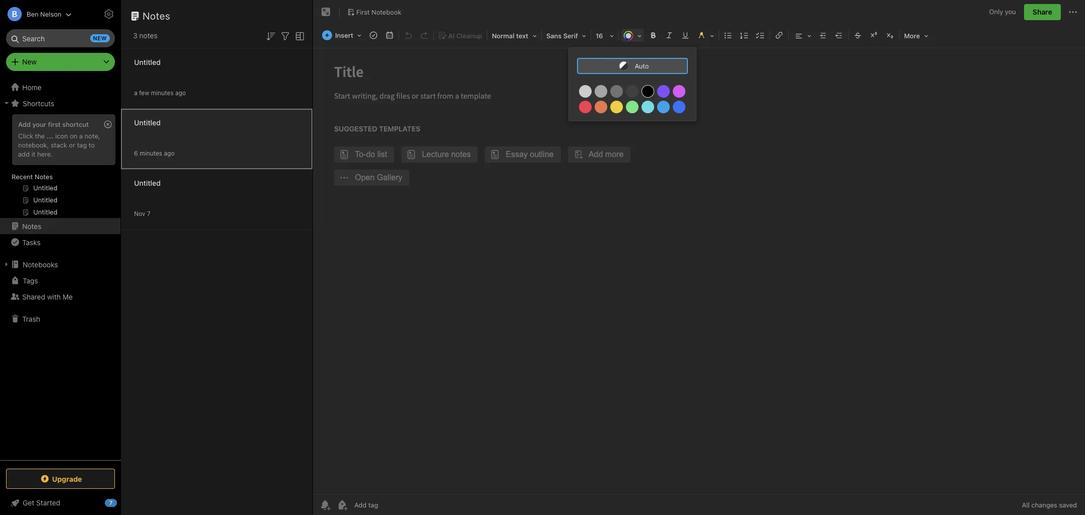 Task type: describe. For each thing, give the bounding box(es) containing it.
it
[[32, 150, 35, 158]]

auto button
[[577, 58, 688, 74]]

notes link
[[0, 218, 120, 234]]

Font size field
[[592, 28, 618, 43]]

3 notes
[[133, 31, 158, 40]]

new button
[[6, 53, 115, 71]]

16
[[596, 32, 603, 40]]

or
[[69, 141, 75, 149]]

2 vertical spatial notes
[[22, 222, 41, 231]]

click to collapse image
[[117, 497, 125, 509]]

few
[[139, 89, 149, 97]]

numbered list image
[[738, 28, 752, 42]]

shortcut
[[62, 120, 89, 129]]

more actions image
[[1067, 6, 1079, 18]]

Help and Learning task checklist field
[[0, 496, 121, 512]]

3
[[133, 31, 137, 40]]

notes
[[139, 31, 158, 40]]

upgrade
[[52, 475, 82, 484]]

subscript image
[[883, 28, 897, 42]]

underline image
[[679, 28, 693, 42]]

italic image
[[662, 28, 677, 42]]

nov 7
[[134, 210, 150, 218]]

Font color field
[[620, 28, 645, 43]]

sans serif
[[546, 32, 578, 40]]

0 vertical spatial notes
[[143, 10, 170, 22]]

0 vertical spatial ago
[[175, 89, 186, 97]]

Sort options field
[[265, 29, 277, 42]]

icon on a note, notebook, stack or tag to add it here.
[[18, 132, 100, 158]]

new
[[22, 57, 37, 66]]

to
[[89, 141, 95, 149]]

bulleted list image
[[721, 28, 736, 42]]

superscript image
[[867, 28, 881, 42]]

get started
[[23, 499, 60, 508]]

Add tag field
[[353, 501, 429, 510]]

Add filters field
[[279, 29, 291, 42]]

recent
[[12, 173, 33, 181]]

Insert field
[[320, 28, 365, 42]]

tags button
[[0, 273, 120, 289]]

auto
[[635, 62, 649, 70]]

tasks
[[22, 238, 41, 247]]

shortcuts
[[23, 99, 54, 108]]

shared with me
[[22, 293, 73, 301]]

new
[[93, 35, 107, 41]]

ben nelson
[[27, 10, 61, 18]]

add filters image
[[279, 30, 291, 42]]

recent notes
[[12, 173, 53, 181]]

with
[[47, 293, 61, 301]]

changes
[[1032, 502, 1058, 510]]

saved
[[1059, 502, 1077, 510]]

notebook,
[[18, 141, 49, 149]]

all
[[1022, 502, 1030, 510]]

me
[[63, 293, 73, 301]]

0 vertical spatial a
[[134, 89, 137, 97]]

View options field
[[291, 29, 306, 42]]

started
[[36, 499, 60, 508]]

expand notebooks image
[[3, 261, 11, 269]]

upgrade button
[[6, 469, 115, 490]]

more
[[904, 32, 920, 40]]

shared
[[22, 293, 45, 301]]

7 inside help and learning task checklist field
[[109, 500, 113, 507]]

note,
[[85, 132, 100, 140]]

get
[[23, 499, 34, 508]]

tag
[[77, 141, 87, 149]]

expand note image
[[320, 6, 332, 18]]

first notebook button
[[344, 5, 405, 19]]

home link
[[0, 79, 121, 95]]

first notebook
[[356, 8, 401, 16]]

normal text
[[492, 32, 528, 40]]

add
[[18, 150, 30, 158]]

notebooks
[[23, 260, 58, 269]]

notebook
[[372, 8, 401, 16]]

bold image
[[646, 28, 660, 42]]

Note Editor text field
[[313, 48, 1085, 495]]

shortcuts button
[[0, 95, 120, 111]]



Task type: vqa. For each thing, say whether or not it's contained in the screenshot.
the top trial
no



Task type: locate. For each thing, give the bounding box(es) containing it.
on
[[70, 132, 77, 140]]

calendar event image
[[383, 28, 397, 42]]

ago right few
[[175, 89, 186, 97]]

new search field
[[13, 29, 110, 47]]

the
[[35, 132, 45, 140]]

settings image
[[103, 8, 115, 20]]

strikethrough image
[[851, 28, 865, 42]]

7 left click to collapse icon
[[109, 500, 113, 507]]

1 vertical spatial untitled
[[134, 118, 161, 127]]

nelson
[[40, 10, 61, 18]]

trash link
[[0, 311, 120, 327]]

first
[[356, 8, 370, 16]]

Font family field
[[543, 28, 590, 43]]

0 horizontal spatial ago
[[164, 149, 175, 157]]

a inside icon on a note, notebook, stack or tag to add it here.
[[79, 132, 83, 140]]

click
[[18, 132, 33, 140]]

0 vertical spatial 7
[[147, 210, 150, 218]]

normal
[[492, 32, 515, 40]]

sans
[[546, 32, 562, 40]]

click the ...
[[18, 132, 53, 140]]

indent image
[[816, 28, 830, 42]]

group containing add your first shortcut
[[0, 111, 120, 222]]

More field
[[901, 28, 932, 43]]

a few minutes ago
[[134, 89, 186, 97]]

add a reminder image
[[319, 500, 331, 512]]

task image
[[366, 28, 381, 42]]

add
[[18, 120, 31, 129]]

notes up notes
[[143, 10, 170, 22]]

1 vertical spatial ago
[[164, 149, 175, 157]]

tags
[[23, 277, 38, 285]]

6
[[134, 149, 138, 157]]

share
[[1033, 8, 1053, 16]]

you
[[1005, 8, 1016, 16]]

minutes right 6
[[140, 149, 162, 157]]

ago right 6
[[164, 149, 175, 157]]

serif
[[563, 32, 578, 40]]

2 untitled from the top
[[134, 118, 161, 127]]

minutes right few
[[151, 89, 174, 97]]

notes
[[143, 10, 170, 22], [35, 173, 53, 181], [22, 222, 41, 231]]

1 untitled from the top
[[134, 58, 161, 66]]

tasks button
[[0, 234, 120, 251]]

Alignment field
[[790, 28, 815, 43]]

here.
[[37, 150, 53, 158]]

add your first shortcut
[[18, 120, 89, 129]]

a right on
[[79, 132, 83, 140]]

More actions field
[[1067, 4, 1079, 20]]

insert
[[335, 31, 353, 39]]

1 vertical spatial a
[[79, 132, 83, 140]]

2 vertical spatial untitled
[[134, 179, 161, 187]]

0 horizontal spatial 7
[[109, 500, 113, 507]]

icon
[[55, 132, 68, 140]]

1 vertical spatial 7
[[109, 500, 113, 507]]

first
[[48, 120, 61, 129]]

untitled down few
[[134, 118, 161, 127]]

Heading level field
[[488, 28, 540, 43]]

insert link image
[[772, 28, 786, 42]]

add tag image
[[336, 500, 348, 512]]

all changes saved
[[1022, 502, 1077, 510]]

group inside tree
[[0, 111, 120, 222]]

notebooks link
[[0, 257, 120, 273]]

only you
[[990, 8, 1016, 16]]

untitled for few
[[134, 58, 161, 66]]

untitled down notes
[[134, 58, 161, 66]]

tree
[[0, 79, 121, 460]]

tree containing home
[[0, 79, 121, 460]]

group
[[0, 111, 120, 222]]

Account field
[[0, 4, 72, 24]]

home
[[22, 83, 41, 92]]

Search text field
[[13, 29, 108, 47]]

your
[[32, 120, 46, 129]]

shared with me link
[[0, 289, 120, 305]]

outdent image
[[832, 28, 846, 42]]

1 vertical spatial notes
[[35, 173, 53, 181]]

6 minutes ago
[[134, 149, 175, 157]]

0 vertical spatial minutes
[[151, 89, 174, 97]]

Highlight field
[[694, 28, 718, 43]]

7
[[147, 210, 150, 218], [109, 500, 113, 507]]

note window element
[[313, 0, 1085, 516]]

ago
[[175, 89, 186, 97], [164, 149, 175, 157]]

text
[[516, 32, 528, 40]]

1 horizontal spatial ago
[[175, 89, 186, 97]]

1 vertical spatial minutes
[[140, 149, 162, 157]]

a left few
[[134, 89, 137, 97]]

notes right recent
[[35, 173, 53, 181]]

...
[[47, 132, 53, 140]]

untitled down 6 minutes ago
[[134, 179, 161, 187]]

minutes
[[151, 89, 174, 97], [140, 149, 162, 157]]

1 horizontal spatial a
[[134, 89, 137, 97]]

trash
[[22, 315, 40, 323]]

a
[[134, 89, 137, 97], [79, 132, 83, 140]]

only
[[990, 8, 1003, 16]]

3 untitled from the top
[[134, 179, 161, 187]]

share button
[[1024, 4, 1061, 20]]

nov
[[134, 210, 145, 218]]

0 vertical spatial untitled
[[134, 58, 161, 66]]

ben
[[27, 10, 38, 18]]

untitled
[[134, 58, 161, 66], [134, 118, 161, 127], [134, 179, 161, 187]]

1 horizontal spatial 7
[[147, 210, 150, 218]]

untitled for 7
[[134, 179, 161, 187]]

checklist image
[[754, 28, 768, 42]]

stack
[[51, 141, 67, 149]]

notes up tasks
[[22, 222, 41, 231]]

7 right nov
[[147, 210, 150, 218]]

0 horizontal spatial a
[[79, 132, 83, 140]]



